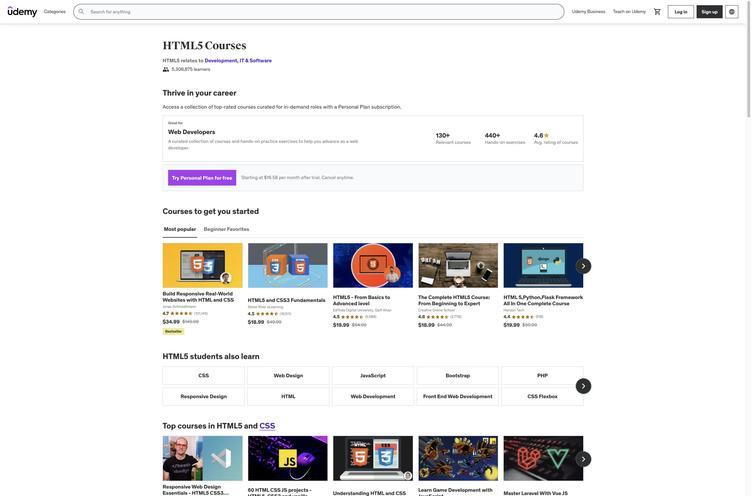 Task type: locate. For each thing, give the bounding box(es) containing it.
courses
[[238, 103, 256, 110], [215, 138, 231, 144], [455, 139, 471, 145], [563, 139, 579, 145], [178, 421, 207, 431]]

courses left hands-
[[215, 138, 231, 144]]

- inside responsive web design essentials - html5 css3 bootstrap
[[189, 490, 191, 496]]

with inside thrive in your career element
[[323, 103, 333, 110]]

1 vertical spatial design
[[210, 393, 227, 400]]

curated left in- at the top left
[[257, 103, 275, 110]]

development inside learn game development with javascript
[[449, 487, 481, 493]]

business
[[588, 9, 606, 14]]

from left beginning
[[419, 300, 431, 307]]

130+
[[436, 131, 450, 139]]

0 horizontal spatial bootstrap
[[163, 496, 187, 496]]

next image for html 5,python,flask framework all in one complete course
[[579, 261, 589, 272]]

collection inside great for web developers a curated collection of courses and hands-on practice exercises to help you advance as a web developer.
[[189, 138, 209, 144]]

choose a language image
[[729, 8, 736, 15]]

0 vertical spatial design
[[286, 372, 303, 379]]

2 vertical spatial with
[[482, 487, 493, 493]]

440+ hands-on exercises
[[486, 131, 526, 145]]

2 vertical spatial responsive
[[163, 483, 191, 490]]

month
[[287, 175, 300, 181]]

exercises left avg.
[[507, 139, 526, 145]]

css flexbox link
[[502, 387, 584, 406]]

bootstrap inside bootstrap link
[[446, 372, 470, 379]]

a right roles
[[335, 103, 337, 110]]

learn
[[241, 351, 260, 361]]

- right 'projects'
[[310, 487, 312, 493]]

- left level
[[352, 294, 354, 300]]

carousel element containing build responsive real-world websites with html and css
[[163, 243, 592, 336]]

you
[[314, 138, 322, 144], [218, 206, 231, 216]]

3 carousel element from the top
[[163, 436, 592, 496]]

0 horizontal spatial personal
[[181, 174, 202, 181]]

web down great
[[168, 128, 181, 136]]

personal right try
[[181, 174, 202, 181]]

exercises inside 440+ hands-on exercises
[[507, 139, 526, 145]]

courses to get you started
[[163, 206, 259, 216]]

carousel element for html5 students also learn
[[163, 367, 592, 406]]

1 vertical spatial responsive
[[181, 393, 209, 400]]

0 vertical spatial next image
[[579, 261, 589, 272]]

responsive inside responsive web design essentials - html5 css3 bootstrap
[[163, 483, 191, 490]]

2 vertical spatial design
[[204, 483, 221, 490]]

log in
[[675, 9, 688, 15]]

developers
[[183, 128, 215, 136]]

web up html 'link'
[[274, 372, 285, 379]]

personal right roles
[[339, 103, 359, 110]]

curated inside great for web developers a curated collection of courses and hands-on practice exercises to help you advance as a web developer.
[[172, 138, 188, 144]]

for left free
[[215, 174, 222, 181]]

plan left subscription.
[[360, 103, 371, 110]]

the complete html5 course: from beginning to expert link
[[419, 294, 490, 307]]

on right 440+
[[501, 139, 506, 145]]

2 vertical spatial for
[[215, 174, 222, 181]]

1 vertical spatial collection
[[189, 138, 209, 144]]

2 vertical spatial carousel element
[[163, 436, 592, 496]]

0 horizontal spatial in
[[187, 88, 194, 98]]

sign up link
[[697, 5, 724, 18]]

to left expert
[[459, 300, 464, 307]]

web design link
[[248, 367, 330, 385]]

html5 - from basics to advanced level link
[[333, 294, 391, 307]]

html down web design link
[[282, 393, 296, 400]]

development down bootstrap link
[[460, 393, 493, 400]]

sign up
[[702, 9, 719, 15]]

a right access
[[181, 103, 183, 110]]

1 vertical spatial in
[[187, 88, 194, 98]]

1 vertical spatial plan
[[203, 174, 214, 181]]

2 udemy from the left
[[633, 9, 647, 14]]

you right the help
[[314, 138, 322, 144]]

to right basics in the bottom of the page
[[386, 294, 391, 300]]

web development
[[351, 393, 396, 400]]

next image
[[579, 454, 589, 464]]

1 horizontal spatial bootstrap
[[446, 372, 470, 379]]

1 vertical spatial for
[[178, 121, 183, 125]]

with inside "build responsive real-world websites with html and css"
[[187, 297, 197, 303]]

collection down thrive in your career
[[185, 103, 207, 110]]

try
[[172, 174, 180, 181]]

development link
[[205, 57, 237, 64]]

from left basics in the bottom of the page
[[355, 294, 367, 300]]

all
[[504, 300, 510, 307]]

1 vertical spatial curated
[[172, 138, 188, 144]]

0 horizontal spatial exercises
[[279, 138, 298, 144]]

courses right rated
[[238, 103, 256, 110]]

responsive web design essentials - html5 css3 bootstrap
[[163, 483, 224, 496]]

complete inside html 5,python,flask framework all in one complete course
[[528, 300, 552, 307]]

0 horizontal spatial from
[[355, 294, 367, 300]]

0 horizontal spatial for
[[178, 121, 183, 125]]

carousel element containing responsive web design essentials - html5 css3 bootstrap
[[163, 436, 592, 496]]

0 horizontal spatial -
[[189, 490, 191, 496]]

1 horizontal spatial with
[[323, 103, 333, 110]]

a right as
[[347, 138, 349, 144]]

js
[[282, 487, 287, 493]]

exercises right 'practice'
[[279, 138, 298, 144]]

1 horizontal spatial complete
[[528, 300, 552, 307]]

design for web design
[[286, 372, 303, 379]]

in for thrive
[[187, 88, 194, 98]]

0 horizontal spatial complete
[[429, 294, 453, 300]]

for left in- at the top left
[[276, 103, 283, 110]]

udemy
[[573, 9, 587, 14], [633, 9, 647, 14]]

great
[[168, 121, 177, 125]]

0 horizontal spatial javascript
[[361, 372, 386, 379]]

1 carousel element from the top
[[163, 243, 592, 336]]

1 horizontal spatial exercises
[[507, 139, 526, 145]]

1 horizontal spatial javascript
[[419, 493, 444, 496]]

1 horizontal spatial you
[[314, 138, 322, 144]]

avg. rating of courses
[[535, 139, 579, 145]]

0 horizontal spatial curated
[[172, 138, 188, 144]]

course:
[[472, 294, 490, 300]]

hands-
[[486, 139, 501, 145]]

in right log
[[684, 9, 688, 15]]

with inside learn game development with javascript
[[482, 487, 493, 493]]

next image
[[579, 261, 589, 272], [579, 381, 589, 391]]

0 horizontal spatial with
[[187, 297, 197, 303]]

at
[[259, 175, 263, 181]]

plan left free
[[203, 174, 214, 181]]

2 carousel element from the top
[[163, 367, 592, 406]]

for inside great for web developers a curated collection of courses and hands-on practice exercises to help you advance as a web developer.
[[178, 121, 183, 125]]

responsive
[[177, 290, 205, 297], [181, 393, 209, 400], [163, 483, 191, 490]]

responsive web design essentials - html5 css3 bootstrap link
[[163, 483, 229, 496]]

in-
[[284, 103, 291, 110]]

avg.
[[535, 139, 543, 145]]

html5 inside html5 - from basics to advanced level
[[333, 294, 351, 300]]

1 horizontal spatial a
[[335, 103, 337, 110]]

courses inside 130+ relevant courses
[[455, 139, 471, 145]]

categories button
[[40, 4, 70, 20]]

a inside great for web developers a curated collection of courses and hands-on practice exercises to help you advance as a web developer.
[[347, 138, 349, 144]]

html right 60
[[256, 487, 269, 493]]

one
[[517, 300, 527, 307]]

0 vertical spatial personal
[[339, 103, 359, 110]]

5,309,675 learners
[[172, 66, 211, 72]]

1 vertical spatial carousel element
[[163, 367, 592, 406]]

2 horizontal spatial with
[[482, 487, 493, 493]]

to
[[199, 57, 204, 64], [299, 138, 303, 144], [194, 206, 202, 216], [386, 294, 391, 300], [459, 300, 464, 307]]

courses right the top
[[178, 421, 207, 431]]

-
[[352, 294, 354, 300], [310, 487, 312, 493], [189, 490, 191, 496]]

projects
[[289, 487, 309, 493]]

- right the essentials
[[189, 490, 191, 496]]

1 vertical spatial courses
[[163, 206, 193, 216]]

carousel element containing css
[[163, 367, 592, 406]]

0 vertical spatial carousel element
[[163, 243, 592, 336]]

2 horizontal spatial a
[[347, 138, 349, 144]]

html left '5,python,flask'
[[504, 294, 518, 300]]

front end web development link
[[417, 387, 499, 406]]

60
[[248, 487, 254, 493]]

in inside "link"
[[684, 9, 688, 15]]

hands-
[[241, 138, 255, 144]]

real-
[[206, 290, 218, 297]]

1 vertical spatial next image
[[579, 381, 589, 391]]

0 horizontal spatial on
[[255, 138, 260, 144]]

small image
[[163, 66, 169, 73]]

and inside "build responsive real-world websites with html and css"
[[213, 297, 223, 303]]

starting
[[242, 175, 258, 181]]

- inside 60 html css js projects - html5, css3 and vanill
[[310, 487, 312, 493]]

courses right relevant
[[455, 139, 471, 145]]

html left the world
[[198, 297, 212, 303]]

2 horizontal spatial in
[[684, 9, 688, 15]]

html5 inside the complete html5 course: from beginning to expert
[[454, 294, 471, 300]]

css3 inside responsive web design essentials - html5 css3 bootstrap
[[210, 490, 224, 496]]

1 vertical spatial personal
[[181, 174, 202, 181]]

sign
[[702, 9, 712, 15]]

to left the help
[[299, 138, 303, 144]]

complete right the
[[429, 294, 453, 300]]

relevant
[[436, 139, 454, 145]]

1 vertical spatial bootstrap
[[163, 496, 187, 496]]

development right game at right
[[449, 487, 481, 493]]

in down responsive design link
[[208, 421, 215, 431]]

shopping cart with 0 items image
[[654, 8, 662, 16]]

courses up most popular
[[163, 206, 193, 216]]

1 horizontal spatial from
[[419, 300, 431, 307]]

up
[[713, 9, 719, 15]]

0 horizontal spatial udemy
[[573, 9, 587, 14]]

1 vertical spatial javascript
[[419, 493, 444, 496]]

html5 and css3 fundamentals
[[248, 297, 326, 303]]

html5 and css3 fundamentals link
[[248, 297, 326, 303]]

of down developers
[[210, 138, 214, 144]]

courses inside great for web developers a curated collection of courses and hands-on practice exercises to help you advance as a web developer.
[[215, 138, 231, 144]]

1 vertical spatial with
[[187, 297, 197, 303]]

on
[[626, 9, 631, 14], [255, 138, 260, 144], [501, 139, 506, 145]]

2 vertical spatial in
[[208, 421, 215, 431]]

1 horizontal spatial udemy
[[633, 9, 647, 14]]

thrive in your career element
[[163, 88, 584, 191]]

curated up developer.
[[172, 138, 188, 144]]

0 vertical spatial courses
[[205, 39, 247, 53]]

0 vertical spatial plan
[[360, 103, 371, 110]]

0 vertical spatial for
[[276, 103, 283, 110]]

complete right the one
[[528, 300, 552, 307]]

1 horizontal spatial on
[[501, 139, 506, 145]]

learn game development with javascript
[[419, 487, 493, 496]]

teach on udemy
[[614, 9, 647, 14]]

collection down developers
[[189, 138, 209, 144]]

2 next image from the top
[[579, 381, 589, 391]]

html5 courses
[[163, 39, 247, 53]]

with
[[323, 103, 333, 110], [187, 297, 197, 303], [482, 487, 493, 493]]

html5
[[163, 39, 203, 53], [163, 57, 180, 64], [333, 294, 351, 300], [454, 294, 471, 300], [248, 297, 265, 303], [163, 351, 189, 361], [217, 421, 243, 431], [192, 490, 209, 496]]

1 horizontal spatial css link
[[260, 421, 276, 431]]

1 next image from the top
[[579, 261, 589, 272]]

web right the essentials
[[192, 483, 203, 490]]

1 horizontal spatial curated
[[257, 103, 275, 110]]

2 horizontal spatial for
[[276, 103, 283, 110]]

0 vertical spatial with
[[323, 103, 333, 110]]

demand
[[291, 103, 310, 110]]

css3 inside 60 html css js projects - html5, css3 and vanill
[[268, 493, 281, 496]]

0 vertical spatial css link
[[163, 367, 245, 385]]

per
[[279, 175, 286, 181]]

you right get
[[218, 206, 231, 216]]

design for responsive design
[[210, 393, 227, 400]]

log in link
[[669, 5, 695, 18]]

in left your
[[187, 88, 194, 98]]

web right end
[[448, 393, 459, 400]]

subscription.
[[372, 103, 402, 110]]

udemy left business
[[573, 9, 587, 14]]

1 horizontal spatial -
[[310, 487, 312, 493]]

flexbox
[[540, 393, 558, 400]]

courses
[[205, 39, 247, 53], [163, 206, 193, 216]]

0 vertical spatial bootstrap
[[446, 372, 470, 379]]

practice
[[261, 138, 278, 144]]

on left 'practice'
[[255, 138, 260, 144]]

0 horizontal spatial a
[[181, 103, 183, 110]]

html inside "build responsive real-world websites with html and css"
[[198, 297, 212, 303]]

from
[[355, 294, 367, 300], [419, 300, 431, 307]]

0 vertical spatial you
[[314, 138, 322, 144]]

beginner
[[204, 226, 226, 232]]

css inside "build responsive real-world websites with html and css"
[[224, 297, 234, 303]]

thrive in your career
[[163, 88, 237, 98]]

developer.
[[168, 145, 189, 151]]

1 horizontal spatial for
[[215, 174, 222, 181]]

websites
[[163, 297, 186, 303]]

udemy left shopping cart with 0 items "icon"
[[633, 9, 647, 14]]

on right teach
[[626, 9, 631, 14]]

html 5,python,flask framework all in one complete course
[[504, 294, 584, 307]]

small image
[[544, 132, 550, 139]]

web inside great for web developers a curated collection of courses and hands-on practice exercises to help you advance as a web developer.
[[168, 128, 181, 136]]

and inside 60 html css js projects - html5, css3 and vanill
[[282, 493, 291, 496]]

to left get
[[194, 206, 202, 216]]

5,python,flask
[[519, 294, 555, 300]]

1 vertical spatial you
[[218, 206, 231, 216]]

1 horizontal spatial in
[[208, 421, 215, 431]]

for right great
[[178, 121, 183, 125]]

rating
[[545, 139, 557, 145]]

favorites
[[227, 226, 249, 232]]

development down javascript link
[[363, 393, 396, 400]]

curated
[[257, 103, 275, 110], [172, 138, 188, 144]]

carousel element
[[163, 243, 592, 336], [163, 367, 592, 406], [163, 436, 592, 496]]

1 vertical spatial css link
[[260, 421, 276, 431]]

on inside great for web developers a curated collection of courses and hands-on practice exercises to help you advance as a web developer.
[[255, 138, 260, 144]]

2 horizontal spatial -
[[352, 294, 354, 300]]

60 html css js projects - html5, css3 and vanill link
[[248, 487, 313, 496]]

0 vertical spatial responsive
[[177, 290, 205, 297]]

css inside 60 html css js projects - html5, css3 and vanill
[[271, 487, 281, 493]]

- inside html5 - from basics to advanced level
[[352, 294, 354, 300]]

to up learners
[[199, 57, 204, 64]]

courses up development link
[[205, 39, 247, 53]]

0 vertical spatial in
[[684, 9, 688, 15]]



Task type: describe. For each thing, give the bounding box(es) containing it.
beginner favorites button
[[203, 221, 251, 237]]

help
[[304, 138, 313, 144]]

advanced
[[333, 300, 358, 307]]

web inside responsive web design essentials - html5 css3 bootstrap
[[192, 483, 203, 490]]

1 udemy from the left
[[573, 9, 587, 14]]

php link
[[502, 367, 584, 385]]

exercises inside great for web developers a curated collection of courses and hands-on practice exercises to help you advance as a web developer.
[[279, 138, 298, 144]]

access a collection of top-rated courses curated for in-demand roles with a personal plan subscription.
[[163, 103, 402, 110]]

html inside 60 html css js projects - html5, css3 and vanill
[[256, 487, 269, 493]]

learn game development with javascript link
[[419, 487, 493, 496]]

to inside great for web developers a curated collection of courses and hands-on practice exercises to help you advance as a web developer.
[[299, 138, 303, 144]]

responsive design
[[181, 393, 227, 400]]

javascript link
[[332, 367, 415, 385]]

of left top-
[[209, 103, 213, 110]]

udemy business link
[[569, 4, 610, 20]]

learn
[[419, 487, 432, 493]]

access
[[163, 103, 179, 110]]

categories
[[44, 9, 66, 14]]

world
[[218, 290, 233, 297]]

and inside great for web developers a curated collection of courses and hands-on practice exercises to help you advance as a web developer.
[[232, 138, 240, 144]]

60 html css js projects - html5, css3 and vanill
[[248, 487, 312, 496]]

teach
[[614, 9, 625, 14]]

to inside the complete html5 course: from beginning to expert
[[459, 300, 464, 307]]

html inside html 'link'
[[282, 393, 296, 400]]

thrive
[[163, 88, 185, 98]]

html5 - from basics to advanced level
[[333, 294, 391, 307]]

5,309,675
[[172, 66, 193, 72]]

1 horizontal spatial plan
[[360, 103, 371, 110]]

get
[[204, 206, 216, 216]]

udemy image
[[8, 6, 38, 17]]

the complete html5 course: from beginning to expert
[[419, 294, 490, 307]]

software
[[250, 57, 272, 64]]

try personal plan for free link
[[168, 170, 236, 186]]

top courses in html5 and css
[[163, 421, 276, 431]]

front
[[424, 393, 437, 400]]

1 horizontal spatial personal
[[339, 103, 359, 110]]

responsive for web
[[163, 483, 191, 490]]

expert
[[465, 300, 481, 307]]

advance
[[323, 138, 340, 144]]

started
[[233, 206, 259, 216]]

the
[[419, 294, 428, 300]]

0 horizontal spatial courses
[[163, 206, 193, 216]]

html5,
[[248, 493, 267, 496]]

design inside responsive web design essentials - html5 css3 bootstrap
[[204, 483, 221, 490]]

as
[[341, 138, 345, 144]]

$16.58
[[264, 175, 278, 181]]

responsive design link
[[163, 387, 245, 406]]

bootstrap inside responsive web design essentials - html5 css3 bootstrap
[[163, 496, 187, 496]]

starting at $16.58 per month after trial. cancel anytime.
[[242, 175, 355, 181]]

of right rating
[[558, 139, 562, 145]]

you inside great for web developers a curated collection of courses and hands-on practice exercises to help you advance as a web developer.
[[314, 138, 322, 144]]

also
[[225, 351, 240, 361]]

4.6
[[535, 131, 544, 139]]

your
[[196, 88, 212, 98]]

from inside html5 - from basics to advanced level
[[355, 294, 367, 300]]

framework
[[556, 294, 584, 300]]

students
[[190, 351, 223, 361]]

javascript inside learn game development with javascript
[[419, 493, 444, 496]]

from inside the complete html5 course: from beginning to expert
[[419, 300, 431, 307]]

top
[[163, 421, 176, 431]]

html5 inside responsive web design essentials - html5 css3 bootstrap
[[192, 490, 209, 496]]

log
[[675, 9, 683, 15]]

130+ relevant courses
[[436, 131, 471, 145]]

bootstrap link
[[417, 367, 499, 385]]

course
[[553, 300, 570, 307]]

next image for javascript
[[579, 381, 589, 391]]

0 horizontal spatial plan
[[203, 174, 214, 181]]

css flexbox
[[528, 393, 558, 400]]

after
[[301, 175, 311, 181]]

web
[[350, 138, 359, 144]]

basics
[[368, 294, 384, 300]]

web development link
[[332, 387, 415, 406]]

anytime.
[[337, 175, 355, 181]]

end
[[438, 393, 447, 400]]

html5 students also learn
[[163, 351, 260, 361]]

development up learners
[[205, 57, 237, 64]]

build responsive real-world websites with html and css
[[163, 290, 234, 303]]

in for log
[[684, 9, 688, 15]]

2 horizontal spatial on
[[626, 9, 631, 14]]

to inside html5 - from basics to advanced level
[[386, 294, 391, 300]]

of inside great for web developers a curated collection of courses and hands-on practice exercises to help you advance as a web developer.
[[210, 138, 214, 144]]

most popular button
[[163, 221, 197, 237]]

essentials
[[163, 490, 188, 496]]

most
[[164, 226, 176, 232]]

rated
[[224, 103, 237, 110]]

build
[[163, 290, 175, 297]]

complete inside the complete html5 course: from beginning to expert
[[429, 294, 453, 300]]

html 5,python,flask framework all in one complete course link
[[504, 294, 584, 307]]

relates
[[181, 57, 198, 64]]

php
[[538, 372, 548, 379]]

level
[[359, 300, 370, 307]]

responsive for design
[[181, 393, 209, 400]]

it & software link
[[237, 57, 272, 64]]

trial.
[[312, 175, 321, 181]]

440+
[[486, 131, 501, 139]]

carousel element for and
[[163, 436, 592, 496]]

0 vertical spatial javascript
[[361, 372, 386, 379]]

a
[[168, 138, 171, 144]]

0 vertical spatial collection
[[185, 103, 207, 110]]

try personal plan for free
[[172, 174, 232, 181]]

submit search image
[[78, 8, 86, 16]]

html inside html 5,python,flask framework all in one complete course
[[504, 294, 518, 300]]

0 horizontal spatial css link
[[163, 367, 245, 385]]

it
[[240, 57, 244, 64]]

1 horizontal spatial courses
[[205, 39, 247, 53]]

cancel
[[322, 175, 336, 181]]

responsive inside "build responsive real-world websites with html and css"
[[177, 290, 205, 297]]

0 horizontal spatial you
[[218, 206, 231, 216]]

beginning
[[432, 300, 457, 307]]

web down javascript link
[[351, 393, 362, 400]]

in
[[511, 300, 516, 307]]

web design
[[274, 372, 303, 379]]

courses right rating
[[563, 139, 579, 145]]

on inside 440+ hands-on exercises
[[501, 139, 506, 145]]

free
[[223, 174, 232, 181]]

learners
[[194, 66, 211, 72]]

web developers link
[[168, 128, 215, 136]]

most popular
[[164, 226, 196, 232]]

Search for anything text field
[[89, 6, 557, 17]]

0 vertical spatial curated
[[257, 103, 275, 110]]



Task type: vqa. For each thing, say whether or not it's contained in the screenshot.
middle a
yes



